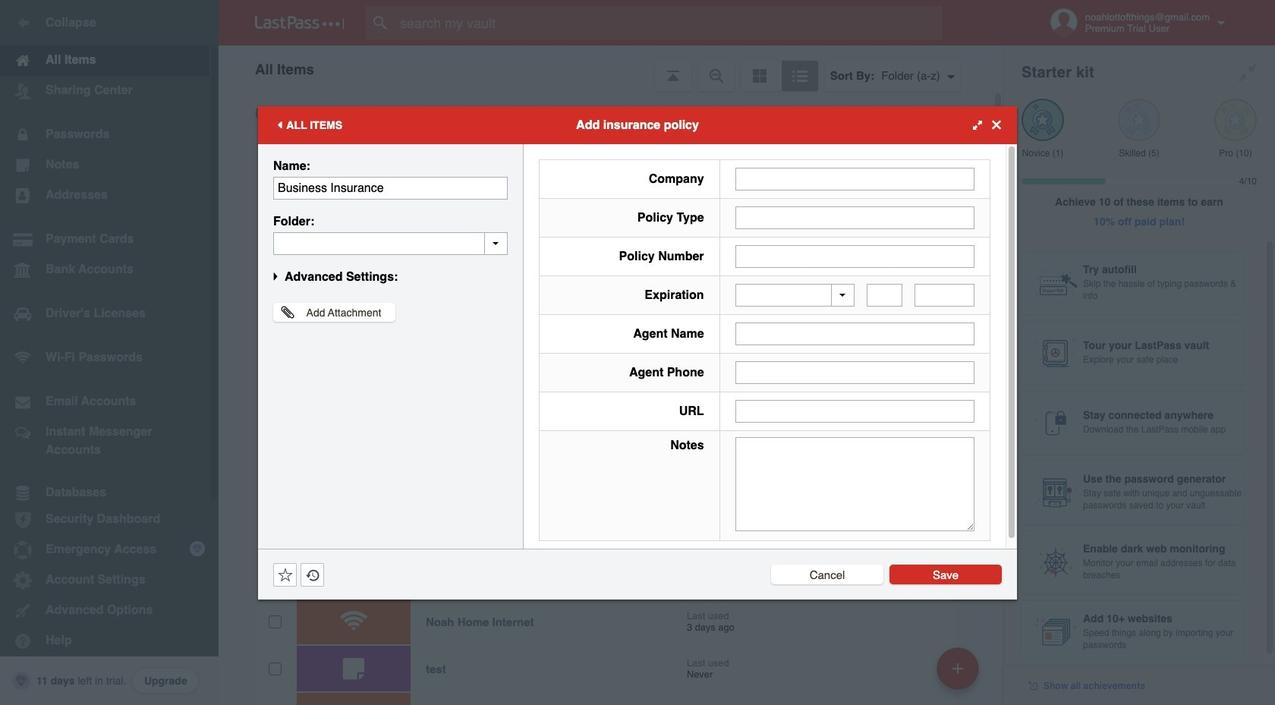 Task type: describe. For each thing, give the bounding box(es) containing it.
Search search field
[[366, 6, 972, 39]]

lastpass image
[[255, 16, 345, 30]]

new item image
[[953, 663, 963, 674]]

main navigation navigation
[[0, 0, 219, 705]]

new item navigation
[[931, 643, 988, 705]]

search my vault text field
[[366, 6, 972, 39]]



Task type: locate. For each thing, give the bounding box(es) containing it.
None text field
[[735, 167, 975, 190], [735, 206, 975, 229], [867, 284, 903, 307], [915, 284, 975, 307], [735, 323, 975, 345], [735, 361, 975, 384], [735, 400, 975, 423], [735, 167, 975, 190], [735, 206, 975, 229], [867, 284, 903, 307], [915, 284, 975, 307], [735, 323, 975, 345], [735, 361, 975, 384], [735, 400, 975, 423]]

vault options navigation
[[219, 46, 1004, 91]]

dialog
[[258, 106, 1017, 599]]

None text field
[[273, 176, 508, 199], [273, 232, 508, 255], [735, 245, 975, 268], [735, 437, 975, 531], [273, 176, 508, 199], [273, 232, 508, 255], [735, 245, 975, 268], [735, 437, 975, 531]]



